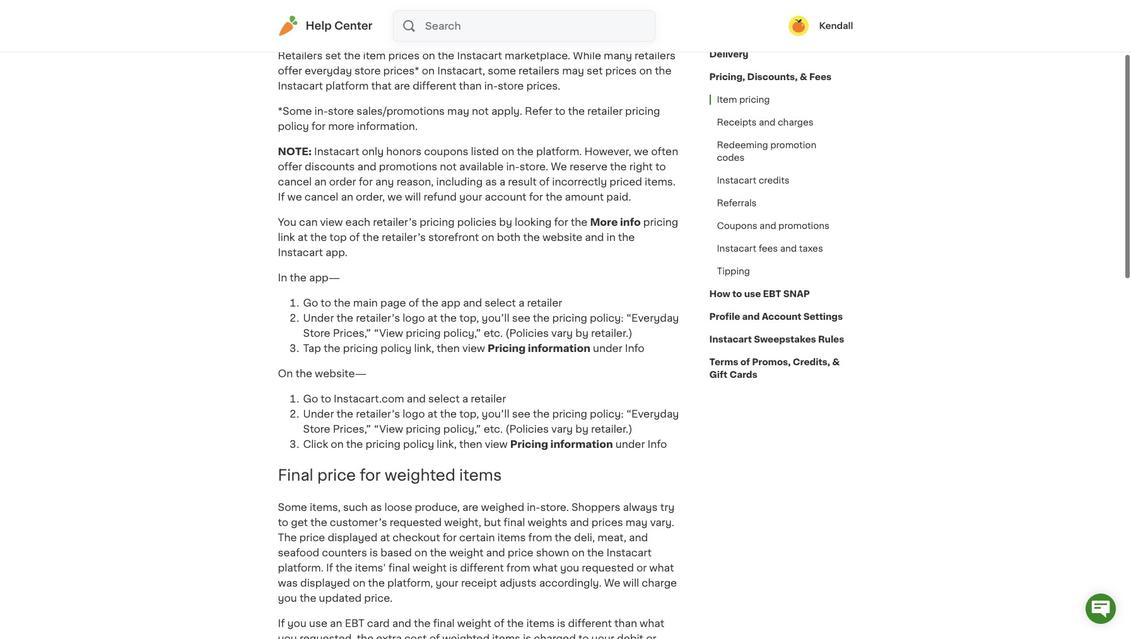 Task type: describe. For each thing, give the bounding box(es) containing it.
0 vertical spatial weighted
[[385, 468, 456, 483]]

settings
[[804, 312, 843, 321]]

coupons
[[717, 222, 758, 230]]

counters
[[322, 548, 367, 558]]

and inside pricing link at the top of the retailer's storefront on both the website and in the instacart app.
[[585, 232, 604, 242]]

how
[[710, 290, 731, 299]]

we inside instacart only honors coupons listed on the platform. however, we often offer discounts and promotions not available in-store. we reserve the right to cancel an order for any reason, including as a result of incorrectly priced items. if we cancel an order, we will refund your account for the amount paid.
[[551, 161, 567, 172]]

profile and account settings
[[710, 312, 843, 321]]

and down how to use ebt snap link
[[743, 312, 760, 321]]

"view inside "go to instacart.com and select a retailer under the retailer's logo at the top, you'll see the pricing policy: "everyday store prices," "view pricing policy," etc. (policies vary by retailer.) click on the pricing policy link, then view pricing information under info"
[[374, 424, 403, 434]]

use for ebt
[[745, 290, 761, 299]]

looking
[[515, 217, 552, 227]]

only
[[362, 146, 384, 156]]

meat,
[[598, 532, 627, 543]]

instacart inside instacart only honors coupons listed on the platform. however, we often offer discounts and promotions not available in-store. we reserve the right to cancel an order for any reason, including as a result of incorrectly priced items. if we cancel an order, we will refund your account for the amount paid.
[[314, 146, 360, 156]]

1 vertical spatial weight
[[413, 563, 447, 573]]

of down "adjusts"
[[494, 618, 505, 628]]

1 vertical spatial price
[[300, 532, 325, 543]]

progress
[[750, 27, 792, 36]]

*some
[[278, 106, 312, 116]]

refund
[[424, 192, 457, 202]]

instacart up *some
[[278, 81, 323, 91]]

0 vertical spatial weight
[[450, 548, 484, 558]]

however,
[[585, 146, 632, 156]]

and inside 'if you use an ebt card and the final weight of the items is different than what you requested, the extra cost of weighted items is charged to your debit o'
[[392, 618, 412, 628]]

will inside some items, such as loose produce, are weighed in-store. shoppers always try to get the customer's requested weight, but final weights and prices may vary. the price displayed at checkout for certain items from the deli, meat, and seafood counters is based on the weight and price shown on the instacart platform. if the items' final weight is different from what you requested or what was displayed on the platform, your receipt adjusts accordingly. we will charge you the updated price.
[[623, 578, 640, 588]]

redeeming promotion codes link
[[710, 134, 854, 169]]

promotions inside instacart only honors coupons listed on the platform. however, we often offer discounts and promotions not available in-store. we reserve the right to cancel an order for any reason, including as a result of incorrectly priced items. if we cancel an order, we will refund your account for the amount paid.
[[379, 161, 438, 172]]

a inside go to the main page of the app and select a retailer under the retailer's logo at the top, you'll see the pricing policy: "everyday store prices," "view pricing policy," etc. (policies vary by retailer.) tap the pricing policy link, then view pricing information under info
[[519, 298, 525, 308]]

go to instacart.com and select a retailer under the retailer's logo at the top, you'll see the pricing policy: "everyday store prices," "view pricing policy," etc. (policies vary by retailer.) click on the pricing policy link, then view pricing information under info
[[303, 394, 679, 449]]

vs.
[[448, 16, 469, 31]]

Search search field
[[424, 11, 655, 41]]

items up 'weighed'
[[460, 468, 502, 483]]

seafood
[[278, 548, 319, 558]]

try
[[661, 502, 675, 512]]

as inside some items, such as loose produce, are weighed in-store. shoppers always try to get the customer's requested weight, but final weights and prices may vary. the price displayed at checkout for certain items from the deli, meat, and seafood counters is based on the weight and price shown on the instacart platform. if the items' final weight is different from what you requested or what was displayed on the platform, your receipt adjusts accordingly. we will charge you the updated price.
[[371, 502, 382, 512]]

policy inside go to the main page of the app and select a retailer under the retailer's logo at the top, you'll see the pricing policy: "everyday store prices," "view pricing policy," etc. (policies vary by retailer.) tap the pricing policy link, then view pricing information under info
[[381, 343, 412, 353]]

price.
[[364, 593, 393, 603]]

different inside retailers set the item prices on the instacart marketplace. while many retailers offer everyday store prices* on instacart, some retailers may set prices on the instacart platform that are different than in-store prices.
[[413, 81, 457, 91]]

you up the accordingly.
[[560, 563, 580, 573]]

click
[[303, 439, 328, 449]]

if inside 'if you use an ebt card and the final weight of the items is different than what you requested, the extra cost of weighted items is charged to your debit o'
[[278, 618, 285, 628]]

customer's
[[330, 517, 387, 527]]

0 vertical spatial an
[[314, 177, 327, 187]]

prices," inside go to the main page of the app and select a retailer under the retailer's logo at the top, you'll see the pricing policy: "everyday store prices," "view pricing policy," etc. (policies vary by retailer.) tap the pricing policy link, then view pricing information under info
[[333, 328, 371, 338]]

information.
[[357, 121, 418, 131]]

(policies inside "go to instacart.com and select a retailer under the retailer's logo at the top, you'll see the pricing policy: "everyday store prices," "view pricing policy," etc. (policies vary by retailer.) click on the pricing policy link, then view pricing information under info"
[[506, 424, 549, 434]]

what up charge
[[650, 563, 674, 573]]

to right how
[[733, 290, 743, 299]]

policy: inside go to the main page of the app and select a retailer under the retailer's logo at the top, you'll see the pricing policy: "everyday store prices," "view pricing policy," etc. (policies vary by retailer.) tap the pricing policy link, then view pricing information under info
[[590, 313, 624, 323]]

0 vertical spatial from
[[529, 532, 552, 543]]

see inside go to the main page of the app and select a retailer under the retailer's logo at the top, you'll see the pricing policy: "everyday store prices," "view pricing policy," etc. (policies vary by retailer.) tap the pricing policy link, then view pricing information under info
[[512, 313, 531, 323]]

for down result
[[529, 192, 543, 202]]

on inside pricing link at the top of the retailer's storefront on both the website and in the instacart app.
[[482, 232, 495, 242]]

may inside retailers set the item prices on the instacart marketplace. while many retailers offer everyday store prices* on instacart, some retailers may set prices on the instacart platform that are different than in-store prices.
[[562, 66, 584, 76]]

to inside go to the main page of the app and select a retailer under the retailer's logo at the top, you'll see the pricing policy: "everyday store prices," "view pricing policy," etc. (policies vary by retailer.) tap the pricing policy link, then view pricing information under info
[[321, 298, 331, 308]]

for inside some items, such as loose produce, are weighed in-store. shoppers always try to get the customer's requested weight, but final weights and prices may vary. the price displayed at checkout for certain items from the deli, meat, and seafood counters is based on the weight and price shown on the instacart platform. if the items' final weight is different from what you requested or what was displayed on the platform, your receipt adjusts accordingly. we will charge you the updated price.
[[443, 532, 457, 543]]

at inside go to the main page of the app and select a retailer under the retailer's logo at the top, you'll see the pricing policy: "everyday store prices," "view pricing policy," etc. (policies vary by retailer.) tap the pricing policy link, then view pricing information under info
[[428, 313, 438, 323]]

how to use ebt snap link
[[710, 283, 810, 305]]

under inside go to the main page of the app and select a retailer under the retailer's logo at the top, you'll see the pricing policy: "everyday store prices," "view pricing policy," etc. (policies vary by retailer.) tap the pricing policy link, then view pricing information under info
[[303, 313, 334, 323]]

retailer inside *some in-store sales/promotions may not apply. refer to the retailer pricing policy for more information.
[[588, 106, 623, 116]]

link
[[278, 232, 295, 242]]

offer inside instacart only honors coupons listed on the platform. however, we often offer discounts and promotions not available in-store. we reserve the right to cancel an order for any reason, including as a result of incorrectly priced items. if we cancel an order, we will refund your account for the amount paid.
[[278, 161, 302, 172]]

a inside instacart only honors coupons listed on the platform. however, we often offer discounts and promotions not available in-store. we reserve the right to cancel an order for any reason, including as a result of incorrectly priced items. if we cancel an order, we will refund your account for the amount paid.
[[500, 177, 506, 187]]

prices*
[[383, 66, 420, 76]]

go for go to instacart.com and select a retailer under the retailer's logo at the top, you'll see the pricing policy: "everyday store prices," "view pricing policy," etc. (policies vary by retailer.) click on the pricing policy link, then view pricing information under info
[[303, 394, 318, 404]]

vary.
[[651, 517, 675, 527]]

and right meat,
[[629, 532, 648, 543]]

for up order,
[[359, 177, 373, 187]]

both
[[497, 232, 521, 242]]

is up charged
[[558, 618, 566, 628]]

everyday
[[305, 66, 352, 76]]

policy inside *some in-store sales/promotions may not apply. refer to the retailer pricing policy for more information.
[[278, 121, 309, 131]]

was
[[278, 578, 298, 588]]

instacart down profile
[[710, 335, 752, 344]]

apply.
[[492, 106, 523, 116]]

items'
[[355, 563, 386, 573]]

priced
[[610, 177, 642, 187]]

retailers
[[278, 50, 323, 60]]

to inside *some in-store sales/promotions may not apply. refer to the retailer pricing policy for more information.
[[555, 106, 566, 116]]

receipts and charges link
[[710, 111, 822, 134]]

tipping link
[[710, 260, 758, 283]]

always
[[623, 502, 658, 512]]

store down item
[[355, 66, 381, 76]]

storefront
[[429, 232, 479, 242]]

0 vertical spatial displayed
[[328, 532, 378, 543]]

instacart image
[[278, 16, 298, 36]]

as inside instacart only honors coupons listed on the platform. however, we often offer discounts and promotions not available in-store. we reserve the right to cancel an order for any reason, including as a result of incorrectly priced items. if we cancel an order, we will refund your account for the amount paid.
[[485, 177, 497, 187]]

snap
[[784, 290, 810, 299]]

0 horizontal spatial retailers
[[519, 66, 560, 76]]

pricing inside pricing link at the top of the retailer's storefront on both the website and in the instacart app.
[[644, 217, 679, 227]]

your inside 'if you use an ebt card and the final weight of the items is different than what you requested, the extra cost of weighted items is charged to your debit o'
[[592, 633, 615, 639]]

receipt
[[461, 578, 497, 588]]

select inside go to the main page of the app and select a retailer under the retailer's logo at the top, you'll see the pricing policy: "everyday store prices," "view pricing policy," etc. (policies vary by retailer.) tap the pricing policy link, then view pricing information under info
[[485, 298, 516, 308]]

how to use ebt snap
[[710, 290, 810, 299]]

and up deli,
[[570, 517, 589, 527]]

may inside some items, such as loose produce, are weighed in-store. shoppers always try to get the customer's requested weight, but final weights and prices may vary. the price displayed at checkout for certain items from the deli, meat, and seafood counters is based on the weight and price shown on the instacart platform. if the items' final weight is different from what you requested or what was displayed on the platform, your receipt adjusts accordingly. we will charge you the updated price.
[[626, 517, 648, 527]]

1 vertical spatial an
[[341, 192, 353, 202]]

for up such
[[360, 468, 381, 483]]

instacart up instacart,
[[457, 50, 502, 60]]

may inside *some in-store sales/promotions may not apply. refer to the retailer pricing policy for more information.
[[448, 106, 470, 116]]

not inside instacart only honors coupons listed on the platform. however, we often offer discounts and promotions not available in-store. we reserve the right to cancel an order for any reason, including as a result of incorrectly priced items. if we cancel an order, we will refund your account for the amount paid.
[[440, 161, 457, 172]]

items up charged
[[527, 618, 555, 628]]

retailer inside "go to instacart.com and select a retailer under the retailer's logo at the top, you'll see the pricing policy: "everyday store prices," "view pricing policy," etc. (policies vary by retailer.) click on the pricing policy link, then view pricing information under info"
[[471, 394, 506, 404]]

weights
[[528, 517, 568, 527]]

sweepstakes
[[754, 335, 817, 344]]

top, inside "go to instacart.com and select a retailer under the retailer's logo at the top, you'll see the pricing policy: "everyday store prices," "view pricing policy," etc. (policies vary by retailer.) click on the pricing policy link, then view pricing information under info"
[[460, 409, 479, 419]]

platform. inside some items, such as loose produce, are weighed in-store. shoppers always try to get the customer's requested weight, but final weights and prices may vary. the price displayed at checkout for certain items from the deli, meat, and seafood counters is based on the weight and price shown on the instacart platform. if the items' final weight is different from what you requested or what was displayed on the platform, your receipt adjusts accordingly. we will charge you the updated price.
[[278, 563, 324, 573]]

1 vertical spatial requested
[[582, 563, 634, 573]]

instacart fees and taxes
[[717, 244, 824, 253]]

what down "shown"
[[533, 563, 558, 573]]

on inside "go to instacart.com and select a retailer under the retailer's logo at the top, you'll see the pricing policy: "everyday store prices," "view pricing policy," etc. (policies vary by retailer.) click on the pricing policy link, then view pricing information under info"
[[331, 439, 344, 449]]

loose
[[385, 502, 412, 512]]

for inside *some in-store sales/promotions may not apply. refer to the retailer pricing policy for more information.
[[312, 121, 326, 131]]

weight inside 'if you use an ebt card and the final weight of the items is different than what you requested, the extra cost of weighted items is charged to your debit o'
[[457, 618, 492, 628]]

item pricing
[[717, 95, 770, 104]]

marketplace
[[350, 16, 444, 31]]

pricing link at the top of the retailer's storefront on both the website and in the instacart app.
[[278, 217, 679, 257]]

redeeming promotion codes
[[717, 141, 817, 162]]

info inside go to the main page of the app and select a retailer under the retailer's logo at the top, you'll see the pricing policy: "everyday store prices," "view pricing policy," etc. (policies vary by retailer.) tap the pricing policy link, then view pricing information under info
[[625, 343, 645, 353]]

receipts and charges
[[717, 118, 814, 127]]

any
[[376, 177, 394, 187]]

such
[[343, 502, 368, 512]]

if you use an ebt card and the final weight of the items is different than what you requested, the extra cost of weighted items is charged to your debit o
[[278, 618, 665, 639]]

policies
[[457, 217, 497, 227]]

discounts
[[305, 161, 355, 172]]

note:
[[278, 146, 314, 156]]

final
[[278, 468, 314, 483]]

items,
[[310, 502, 341, 512]]

0 vertical spatial cancel
[[278, 177, 312, 187]]

debit
[[617, 633, 644, 639]]

than inside 'if you use an ebt card and the final weight of the items is different than what you requested, the extra cost of weighted items is charged to your debit o'
[[615, 618, 637, 628]]

profile and account settings link
[[710, 305, 843, 328]]

go for go to the main page of the app and select a retailer under the retailer's logo at the top, you'll see the pricing policy: "everyday store prices," "view pricing policy," etc. (policies vary by retailer.) tap the pricing policy link, then view pricing information under info
[[303, 298, 318, 308]]

is up items'
[[370, 548, 378, 558]]

instacart marketplace vs. in-store pricing
[[278, 16, 589, 31]]

logo inside "go to instacart.com and select a retailer under the retailer's logo at the top, you'll see the pricing policy: "everyday store prices," "view pricing policy," etc. (policies vary by retailer.) click on the pricing policy link, then view pricing information under info"
[[403, 409, 425, 419]]

different inside some items, such as loose produce, are weighed in-store. shoppers always try to get the customer's requested weight, but final weights and prices may vary. the price displayed at checkout for certain items from the deli, meat, and seafood counters is based on the weight and price shown on the instacart platform. if the items' final weight is different from what you requested or what was displayed on the platform, your receipt adjusts accordingly. we will charge you the updated price.
[[460, 563, 504, 573]]

items.
[[645, 177, 676, 187]]

each
[[346, 217, 371, 227]]

0 vertical spatial price
[[317, 468, 356, 483]]

0 horizontal spatial set
[[325, 50, 341, 60]]

store inside *some in-store sales/promotions may not apply. refer to the retailer pricing policy for more information.
[[328, 106, 354, 116]]

at inside "go to instacart.com and select a retailer under the retailer's logo at the top, you'll see the pricing policy: "everyday store prices," "view pricing policy," etc. (policies vary by retailer.) click on the pricing policy link, then view pricing information under info"
[[428, 409, 438, 419]]

rules
[[819, 335, 845, 344]]

you left requested,
[[278, 633, 297, 639]]

info
[[620, 217, 641, 227]]

0 horizontal spatial we
[[288, 192, 302, 202]]

instacart up the 'retailers'
[[278, 16, 346, 31]]

you up requested,
[[288, 618, 307, 628]]

receipts
[[717, 118, 757, 127]]

by inside "go to instacart.com and select a retailer under the retailer's logo at the top, you'll see the pricing policy: "everyday store prices," "view pricing policy," etc. (policies vary by retailer.) click on the pricing policy link, then view pricing information under info"
[[576, 424, 589, 434]]

help center link
[[278, 16, 373, 36]]

and inside instacart only honors coupons listed on the platform. however, we often offer discounts and promotions not available in-store. we reserve the right to cancel an order for any reason, including as a result of incorrectly priced items. if we cancel an order, we will refund your account for the amount paid.
[[358, 161, 377, 172]]

at inside pricing link at the top of the retailer's storefront on both the website and in the instacart app.
[[298, 232, 308, 242]]

(policies inside go to the main page of the app and select a retailer under the retailer's logo at the top, you'll see the pricing policy: "everyday store prices," "view pricing policy," etc. (policies vary by retailer.) tap the pricing policy link, then view pricing information under info
[[506, 328, 549, 338]]

logo inside go to the main page of the app and select a retailer under the retailer's logo at the top, you'll see the pricing policy: "everyday store prices," "view pricing policy," etc. (policies vary by retailer.) tap the pricing policy link, then view pricing information under info
[[403, 313, 425, 323]]

1 vertical spatial prices
[[606, 66, 637, 76]]

produce,
[[415, 502, 460, 512]]

credits,
[[793, 358, 831, 367]]

in- inside instacart only honors coupons listed on the platform. however, we often offer discounts and promotions not available in-store. we reserve the right to cancel an order for any reason, including as a result of incorrectly priced items. if we cancel an order, we will refund your account for the amount paid.
[[506, 161, 520, 172]]

a inside "go to instacart.com and select a retailer under the retailer's logo at the top, you'll see the pricing policy: "everyday store prices," "view pricing policy," etc. (policies vary by retailer.) click on the pricing policy link, then view pricing information under info"
[[462, 394, 468, 404]]

paid.
[[607, 192, 631, 202]]

link, inside "go to instacart.com and select a retailer under the retailer's logo at the top, you'll see the pricing policy: "everyday store prices," "view pricing policy," etc. (policies vary by retailer.) click on the pricing policy link, then view pricing information under info"
[[437, 439, 457, 449]]

than inside retailers set the item prices on the instacart marketplace. while many retailers offer everyday store prices* on instacart, some retailers may set prices on the instacart platform that are different than in-store prices.
[[459, 81, 482, 91]]

instacart credits
[[717, 176, 790, 185]]

to inside instacart only honors coupons listed on the platform. however, we often offer discounts and promotions not available in-store. we reserve the right to cancel an order for any reason, including as a result of incorrectly priced items. if we cancel an order, we will refund your account for the amount paid.
[[656, 161, 666, 172]]

some
[[488, 66, 516, 76]]

redeeming
[[717, 141, 769, 150]]

and down certain at left
[[486, 548, 505, 558]]

0 vertical spatial view
[[320, 217, 343, 227]]

while
[[573, 50, 601, 60]]

including
[[436, 177, 483, 187]]

the inside *some in-store sales/promotions may not apply. refer to the retailer pricing policy for more information.
[[568, 106, 585, 116]]

requested,
[[300, 633, 354, 639]]

some items, such as loose produce, are weighed in-store. shoppers always try to get the customer's requested weight, but final weights and prices may vary. the price displayed at checkout for certain items from the deli, meat, and seafood counters is based on the weight and price shown on the instacart platform. if the items' final weight is different from what you requested or what was displayed on the platform, your receipt adjusts accordingly. we will charge you the updated price.
[[278, 502, 677, 603]]

0 horizontal spatial final
[[389, 563, 410, 573]]

app
[[441, 298, 461, 308]]

instacart inside 'link'
[[717, 176, 757, 185]]

marketplace.
[[505, 50, 571, 60]]

final price for weighted items
[[278, 468, 506, 483]]

see inside "go to instacart.com and select a retailer under the retailer's logo at the top, you'll see the pricing policy: "everyday store prices," "view pricing policy," etc. (policies vary by retailer.) click on the pricing policy link, then view pricing information under info"
[[512, 409, 531, 419]]

2 horizontal spatial we
[[634, 146, 649, 156]]

delivery link
[[710, 43, 749, 66]]

certain
[[460, 532, 495, 543]]

in the app—
[[278, 273, 340, 283]]

in inside order in progress link
[[739, 27, 748, 36]]

1 horizontal spatial we
[[388, 192, 402, 202]]

instacart only honors coupons listed on the platform. however, we often offer discounts and promotions not available in-store. we reserve the right to cancel an order for any reason, including as a result of incorrectly priced items. if we cancel an order, we will refund your account for the amount paid.
[[278, 146, 679, 202]]

instacart down coupons
[[717, 244, 757, 253]]

store up marketplace.
[[493, 16, 532, 31]]

order,
[[356, 192, 385, 202]]

ebt inside 'if you use an ebt card and the final weight of the items is different than what you requested, the extra cost of weighted items is charged to your debit o'
[[345, 618, 365, 628]]

2 vertical spatial price
[[508, 548, 534, 558]]

order in progress link
[[710, 20, 792, 43]]

1 horizontal spatial promotions
[[779, 222, 830, 230]]

instacart sweepstakes rules link
[[710, 328, 845, 351]]

coupons and promotions link
[[710, 215, 838, 237]]

account
[[485, 192, 527, 202]]

under inside "go to instacart.com and select a retailer under the retailer's logo at the top, you'll see the pricing policy: "everyday store prices," "view pricing policy," etc. (policies vary by retailer.) click on the pricing policy link, then view pricing information under info"
[[616, 439, 645, 449]]

policy inside "go to instacart.com and select a retailer under the retailer's logo at the top, you'll see the pricing policy: "everyday store prices," "view pricing policy," etc. (policies vary by retailer.) click on the pricing policy link, then view pricing information under info"
[[403, 439, 434, 449]]

1 vertical spatial from
[[507, 563, 531, 573]]

retailer's inside pricing link at the top of the retailer's storefront on both the website and in the instacart app.
[[382, 232, 426, 242]]



Task type: vqa. For each thing, say whether or not it's contained in the screenshot.
All link
no



Task type: locate. For each thing, give the bounding box(es) containing it.
under inside go to the main page of the app and select a retailer under the retailer's logo at the top, you'll see the pricing policy: "everyday store prices," "view pricing policy," etc. (policies vary by retailer.) tap the pricing policy link, then view pricing information under info
[[593, 343, 623, 353]]

2 horizontal spatial different
[[568, 618, 612, 628]]

policy," inside "go to instacart.com and select a retailer under the retailer's logo at the top, you'll see the pricing policy: "everyday store prices," "view pricing policy," etc. (policies vary by retailer.) click on the pricing policy link, then view pricing information under info"
[[444, 424, 481, 434]]

1 vertical spatial view
[[463, 343, 485, 353]]

0 vertical spatial link,
[[414, 343, 434, 353]]

what inside 'if you use an ebt card and the final weight of the items is different than what you requested, the extra cost of weighted items is charged to your debit o'
[[640, 618, 665, 628]]

of up cards
[[741, 358, 750, 367]]

updated
[[319, 593, 362, 603]]

policy down page
[[381, 343, 412, 353]]

checkout
[[393, 532, 440, 543]]

and up fees
[[760, 222, 777, 230]]

1 vary from the top
[[552, 328, 573, 338]]

for down weight,
[[443, 532, 457, 543]]

we right the accordingly.
[[605, 578, 621, 588]]

referrals link
[[710, 192, 765, 215]]

2 retailer.) from the top
[[591, 424, 633, 434]]

go down in the app—
[[303, 298, 318, 308]]

retailer's down order,
[[373, 217, 417, 227]]

retailer's inside go to the main page of the app and select a retailer under the retailer's logo at the top, you'll see the pricing policy: "everyday store prices," "view pricing policy," etc. (policies vary by retailer.) tap the pricing policy link, then view pricing information under info
[[356, 313, 400, 323]]

store
[[493, 16, 532, 31], [355, 66, 381, 76], [498, 81, 524, 91], [328, 106, 354, 116]]

then
[[437, 343, 460, 353], [459, 439, 483, 449]]

go inside go to the main page of the app and select a retailer under the retailer's logo at the top, you'll see the pricing policy: "everyday store prices," "view pricing policy," etc. (policies vary by retailer.) tap the pricing policy link, then view pricing information under info
[[303, 298, 318, 308]]

in- inside *some in-store sales/promotions may not apply. refer to the retailer pricing policy for more information.
[[315, 106, 328, 116]]

from
[[529, 532, 552, 543], [507, 563, 531, 573]]

in down more at the right
[[607, 232, 616, 242]]

extra
[[376, 633, 402, 639]]

on inside instacart only honors coupons listed on the platform. however, we often offer discounts and promotions not available in-store. we reserve the right to cancel an order for any reason, including as a result of incorrectly priced items. if we cancel an order, we will refund your account for the amount paid.
[[502, 146, 515, 156]]

we up right
[[634, 146, 649, 156]]

may down instacart,
[[448, 106, 470, 116]]

price down the get
[[300, 532, 325, 543]]

2 vertical spatial a
[[462, 394, 468, 404]]

if inside instacart only honors coupons listed on the platform. however, we often offer discounts and promotions not available in-store. we reserve the right to cancel an order for any reason, including as a result of incorrectly priced items. if we cancel an order, we will refund your account for the amount paid.
[[278, 192, 285, 202]]

store. inside instacart only honors coupons listed on the platform. however, we often offer discounts and promotions not available in-store. we reserve the right to cancel an order for any reason, including as a result of incorrectly priced items. if we cancel an order, we will refund your account for the amount paid.
[[520, 161, 549, 172]]

item
[[363, 50, 386, 60]]

"view inside go to the main page of the app and select a retailer under the retailer's logo at the top, you'll see the pricing policy: "everyday store prices," "view pricing policy," etc. (policies vary by retailer.) tap the pricing policy link, then view pricing information under info
[[374, 328, 403, 338]]

1 retailer.) from the top
[[591, 328, 633, 338]]

weight down the receipt
[[457, 618, 492, 628]]

pricing
[[536, 16, 589, 31], [740, 95, 770, 104], [626, 106, 661, 116], [420, 217, 455, 227], [644, 217, 679, 227], [553, 313, 588, 323], [406, 328, 441, 338], [343, 343, 378, 353], [553, 409, 588, 419], [406, 424, 441, 434], [366, 439, 401, 449]]

we up incorrectly
[[551, 161, 567, 172]]

2 logo from the top
[[403, 409, 425, 419]]

store inside go to the main page of the app and select a retailer under the retailer's logo at the top, you'll see the pricing policy: "everyday store prices," "view pricing policy," etc. (policies vary by retailer.) tap the pricing policy link, then view pricing information under info
[[303, 328, 331, 338]]

0 horizontal spatial use
[[309, 618, 328, 628]]

instacart inside pricing link at the top of the retailer's storefront on both the website and in the instacart app.
[[278, 247, 323, 257]]

"everyday inside "go to instacart.com and select a retailer under the retailer's logo at the top, you'll see the pricing policy: "everyday store prices," "view pricing policy," etc. (policies vary by retailer.) click on the pricing policy link, then view pricing information under info"
[[627, 409, 679, 419]]

2 vertical spatial prices
[[592, 517, 623, 527]]

1 logo from the top
[[403, 313, 425, 323]]

is down weight,
[[450, 563, 458, 573]]

instacart up 'or'
[[607, 548, 652, 558]]

retailer inside go to the main page of the app and select a retailer under the retailer's logo at the top, you'll see the pricing policy: "everyday store prices," "view pricing policy," etc. (policies vary by retailer.) tap the pricing policy link, then view pricing information under info
[[527, 298, 563, 308]]

1 offer from the top
[[278, 66, 302, 76]]

1 horizontal spatial set
[[587, 66, 603, 76]]

platform. up 'reserve'
[[537, 146, 582, 156]]

website
[[543, 232, 583, 242]]

1 see from the top
[[512, 313, 531, 323]]

from up "adjusts"
[[507, 563, 531, 573]]

are inside some items, such as loose produce, are weighed in-store. shoppers always try to get the customer's requested weight, but final weights and prices may vary. the price displayed at checkout for certain items from the deli, meat, and seafood counters is based on the weight and price shown on the instacart platform. if the items' final weight is different from what you requested or what was displayed on the platform, your receipt adjusts accordingly. we will charge you the updated price.
[[463, 502, 479, 512]]

retailer's down instacart.com at the left bottom of the page
[[356, 409, 400, 419]]

0 horizontal spatial as
[[371, 502, 382, 512]]

1 top, from the top
[[460, 313, 479, 323]]

0 vertical spatial by
[[499, 217, 512, 227]]

promotions
[[379, 161, 438, 172], [779, 222, 830, 230]]

0 vertical spatial information
[[528, 343, 591, 353]]

go to the main page of the app and select a retailer under the retailer's logo at the top, you'll see the pricing policy: "everyday store prices," "view pricing policy," etc. (policies vary by retailer.) tap the pricing policy link, then view pricing information under info
[[303, 298, 679, 353]]

2 vertical spatial policy
[[403, 439, 434, 449]]

use inside 'if you use an ebt card and the final weight of the items is different than what you requested, the extra cost of weighted items is charged to your debit o'
[[309, 618, 328, 628]]

1 vertical spatial store.
[[541, 502, 569, 512]]

in right order
[[739, 27, 748, 36]]

and down only
[[358, 161, 377, 172]]

1 vertical spatial ebt
[[345, 618, 365, 628]]

"view down instacart.com at the left bottom of the page
[[374, 424, 403, 434]]

1 horizontal spatial not
[[472, 106, 489, 116]]

displayed down customer's on the left bottom of page
[[328, 532, 378, 543]]

2 see from the top
[[512, 409, 531, 419]]

amount
[[565, 192, 604, 202]]

use up requested,
[[309, 618, 328, 628]]

1 vertical spatial store
[[303, 424, 331, 434]]

at inside some items, such as loose produce, are weighed in-store. shoppers always try to get the customer's requested weight, but final weights and prices may vary. the price displayed at checkout for certain items from the deli, meat, and seafood counters is based on the weight and price shown on the instacart platform. if the items' final weight is different from what you requested or what was displayed on the platform, your receipt adjusts accordingly. we will charge you the updated price.
[[380, 532, 390, 543]]

& down rules
[[833, 358, 840, 367]]

cancel down order
[[305, 192, 339, 202]]

2 horizontal spatial final
[[504, 517, 525, 527]]

if down counters
[[326, 563, 333, 573]]

1 vertical spatial link,
[[437, 439, 457, 449]]

store up tap
[[303, 328, 331, 338]]

see
[[512, 313, 531, 323], [512, 409, 531, 419]]

go down on the website—
[[303, 394, 318, 404]]

0 vertical spatial we
[[551, 161, 567, 172]]

of right result
[[539, 177, 550, 187]]

you
[[278, 217, 297, 227]]

2 horizontal spatial your
[[592, 633, 615, 639]]

website—
[[315, 368, 367, 379]]

1 horizontal spatial platform.
[[537, 146, 582, 156]]

and down more at the right
[[585, 232, 604, 242]]

0 horizontal spatial requested
[[390, 517, 442, 527]]

1 "view from the top
[[374, 328, 403, 338]]

instacart sweepstakes rules
[[710, 335, 845, 344]]

2 (policies from the top
[[506, 424, 549, 434]]

retailer.) inside go to the main page of the app and select a retailer under the retailer's logo at the top, you'll see the pricing policy: "everyday store prices," "view pricing policy," etc. (policies vary by retailer.) tap the pricing policy link, then view pricing information under info
[[591, 328, 633, 338]]

retailer.) inside "go to instacart.com and select a retailer under the retailer's logo at the top, you'll see the pricing policy: "everyday store prices," "view pricing policy," etc. (policies vary by retailer.) click on the pricing policy link, then view pricing information under info"
[[591, 424, 633, 434]]

if up you
[[278, 192, 285, 202]]

item
[[717, 95, 737, 104]]

1 vertical spatial displayed
[[300, 578, 350, 588]]

store. up result
[[520, 161, 549, 172]]

different up the receipt
[[460, 563, 504, 573]]

0 horizontal spatial link,
[[414, 343, 434, 353]]

1 vertical spatial then
[[459, 439, 483, 449]]

1 vertical spatial promotions
[[779, 222, 830, 230]]

0 horizontal spatial your
[[436, 578, 459, 588]]

0 vertical spatial store
[[303, 328, 331, 338]]

displayed
[[328, 532, 378, 543], [300, 578, 350, 588]]

coupons and promotions
[[717, 222, 830, 230]]

instacart inside some items, such as loose produce, are weighed in-store. shoppers always try to get the customer's requested weight, but final weights and prices may vary. the price displayed at checkout for certain items from the deli, meat, and seafood counters is based on the weight and price shown on the instacart platform. if the items' final weight is different from what you requested or what was displayed on the platform, your receipt adjusts accordingly. we will charge you the updated price.
[[607, 548, 652, 558]]

are
[[394, 81, 410, 91], [463, 502, 479, 512]]

2 "everyday from the top
[[627, 409, 679, 419]]

instacart fees and taxes link
[[710, 237, 831, 260]]

will down 'or'
[[623, 578, 640, 588]]

on
[[423, 50, 435, 60], [422, 66, 435, 76], [640, 66, 653, 76], [502, 146, 515, 156], [482, 232, 495, 242], [331, 439, 344, 449], [415, 548, 428, 558], [572, 548, 585, 558], [353, 578, 366, 588]]

your left the receipt
[[436, 578, 459, 588]]

1 vertical spatial by
[[576, 328, 589, 338]]

2 policy," from the top
[[444, 424, 481, 434]]

2 offer from the top
[[278, 161, 302, 172]]

1 etc. from the top
[[484, 328, 503, 338]]

0 vertical spatial policy:
[[590, 313, 624, 323]]

under inside "go to instacart.com and select a retailer under the retailer's logo at the top, you'll see the pricing policy: "everyday store prices," "view pricing policy," etc. (policies vary by retailer.) click on the pricing policy link, then view pricing information under info"
[[303, 409, 334, 419]]

store up more
[[328, 106, 354, 116]]

store inside "go to instacart.com and select a retailer under the retailer's logo at the top, you'll see the pricing policy: "everyday store prices," "view pricing policy," etc. (policies vary by retailer.) click on the pricing policy link, then view pricing information under info"
[[303, 424, 331, 434]]

2 vertical spatial an
[[330, 618, 342, 628]]

you'll inside "go to instacart.com and select a retailer under the retailer's logo at the top, you'll see the pricing policy: "everyday store prices," "view pricing policy," etc. (policies vary by retailer.) click on the pricing policy link, then view pricing information under info"
[[482, 409, 510, 419]]

0 horizontal spatial may
[[448, 106, 470, 116]]

1 vertical spatial we
[[605, 578, 621, 588]]

0 horizontal spatial we
[[551, 161, 567, 172]]

pricing inside "go to instacart.com and select a retailer under the retailer's logo at the top, you'll see the pricing policy: "everyday store prices," "view pricing policy," etc. (policies vary by retailer.) click on the pricing policy link, then view pricing information under info"
[[511, 439, 548, 449]]

retailers set the item prices on the instacart marketplace. while many retailers offer everyday store prices* on instacart, some retailers may set prices on the instacart platform that are different than in-store prices.
[[278, 50, 676, 91]]

may down while
[[562, 66, 584, 76]]

store down some
[[498, 81, 524, 91]]

0 vertical spatial if
[[278, 192, 285, 202]]

an up requested,
[[330, 618, 342, 628]]

0 vertical spatial "view
[[374, 328, 403, 338]]

0 vertical spatial promotions
[[379, 161, 438, 172]]

codes
[[717, 153, 745, 162]]

0 horizontal spatial not
[[440, 161, 457, 172]]

prices inside some items, such as loose produce, are weighed in-store. shoppers always try to get the customer's requested weight, but final weights and prices may vary. the price displayed at checkout for certain items from the deli, meat, and seafood counters is based on the weight and price shown on the instacart platform. if the items' final weight is different from what you requested or what was displayed on the platform, your receipt adjusts accordingly. we will charge you the updated price.
[[592, 517, 623, 527]]

2 vertical spatial your
[[592, 633, 615, 639]]

0 horizontal spatial in
[[607, 232, 616, 242]]

link, inside go to the main page of the app and select a retailer under the retailer's logo at the top, you'll see the pricing policy: "everyday store prices," "view pricing policy," etc. (policies vary by retailer.) tap the pricing policy link, then view pricing information under info
[[414, 343, 434, 353]]

then inside "go to instacart.com and select a retailer under the retailer's logo at the top, you'll see the pricing policy: "everyday store prices," "view pricing policy," etc. (policies vary by retailer.) click on the pricing policy link, then view pricing information under info"
[[459, 439, 483, 449]]

sales/promotions
[[357, 106, 445, 116]]

will down reason,
[[405, 192, 421, 202]]

instacart,
[[438, 66, 486, 76]]

0 vertical spatial a
[[500, 177, 506, 187]]

as right such
[[371, 502, 382, 512]]

1 vertical spatial top,
[[460, 409, 479, 419]]

top, inside go to the main page of the app and select a retailer under the retailer's logo at the top, you'll see the pricing policy: "everyday store prices," "view pricing policy," etc. (policies vary by retailer.) tap the pricing policy link, then view pricing information under info
[[460, 313, 479, 323]]

1 horizontal spatial may
[[562, 66, 584, 76]]

1 horizontal spatial ebt
[[763, 290, 782, 299]]

of right page
[[409, 298, 419, 308]]

to right charged
[[579, 633, 589, 639]]

and up extra
[[392, 618, 412, 628]]

2 store from the top
[[303, 424, 331, 434]]

to down app—
[[321, 298, 331, 308]]

user avatar image
[[789, 16, 809, 36]]

more
[[590, 217, 618, 227]]

1 horizontal spatial &
[[833, 358, 840, 367]]

the
[[278, 532, 297, 543]]

items inside some items, such as loose produce, are weighed in-store. shoppers always try to get the customer's requested weight, but final weights and prices may vary. the price displayed at checkout for certain items from the deli, meat, and seafood counters is based on the weight and price shown on the instacart platform. if the items' final weight is different from what you requested or what was displayed on the platform, your receipt adjusts accordingly. we will charge you the updated price.
[[498, 532, 526, 543]]

vary inside "go to instacart.com and select a retailer under the retailer's logo at the top, you'll see the pricing policy: "everyday store prices," "view pricing policy," etc. (policies vary by retailer.) click on the pricing policy link, then view pricing information under info"
[[552, 424, 573, 434]]

0 vertical spatial etc.
[[484, 328, 503, 338]]

as
[[485, 177, 497, 187], [371, 502, 382, 512]]

1 vertical spatial in
[[607, 232, 616, 242]]

of inside instacart only honors coupons listed on the platform. however, we often offer discounts and promotions not available in-store. we reserve the right to cancel an order for any reason, including as a result of incorrectly priced items. if we cancel an order, we will refund your account for the amount paid.
[[539, 177, 550, 187]]

will inside instacart only honors coupons listed on the platform. however, we often offer discounts and promotions not available in-store. we reserve the right to cancel an order for any reason, including as a result of incorrectly priced items. if we cancel an order, we will refund your account for the amount paid.
[[405, 192, 421, 202]]

0 vertical spatial may
[[562, 66, 584, 76]]

fees
[[759, 244, 778, 253]]

1 vertical spatial retailers
[[519, 66, 560, 76]]

0 vertical spatial go
[[303, 298, 318, 308]]

1 horizontal spatial use
[[745, 290, 761, 299]]

etc. inside "go to instacart.com and select a retailer under the retailer's logo at the top, you'll see the pricing policy: "everyday store prices," "view pricing policy," etc. (policies vary by retailer.) click on the pricing policy link, then view pricing information under info"
[[484, 424, 503, 434]]

1 horizontal spatial requested
[[582, 563, 634, 573]]

that
[[371, 81, 392, 91]]

0 horizontal spatial info
[[625, 343, 645, 353]]

and inside go to the main page of the app and select a retailer under the retailer's logo at the top, you'll see the pricing policy: "everyday store prices," "view pricing policy," etc. (policies vary by retailer.) tap the pricing policy link, then view pricing information under info
[[463, 298, 482, 308]]

(policies
[[506, 328, 549, 338], [506, 424, 549, 434]]

policy: inside "go to instacart.com and select a retailer under the retailer's logo at the top, you'll see the pricing policy: "everyday store prices," "view pricing policy," etc. (policies vary by retailer.) click on the pricing policy link, then view pricing information under info"
[[590, 409, 624, 419]]

1 vertical spatial cancel
[[305, 192, 339, 202]]

may
[[562, 66, 584, 76], [448, 106, 470, 116], [626, 517, 648, 527]]

1 "everyday from the top
[[627, 313, 679, 323]]

1 horizontal spatial link,
[[437, 439, 457, 449]]

than
[[459, 81, 482, 91], [615, 618, 637, 628]]

1 (policies from the top
[[506, 328, 549, 338]]

& inside terms of promos, credits, & gift cards
[[833, 358, 840, 367]]

1 vertical spatial information
[[551, 439, 613, 449]]

pricing inside *some in-store sales/promotions may not apply. refer to the retailer pricing policy for more information.
[[626, 106, 661, 116]]

your inside instacart only honors coupons listed on the platform. however, we often offer discounts and promotions not available in-store. we reserve the right to cancel an order for any reason, including as a result of incorrectly priced items. if we cancel an order, we will refund your account for the amount paid.
[[460, 192, 482, 202]]

or
[[637, 563, 647, 573]]

instacart up the referrals
[[717, 176, 757, 185]]

0 vertical spatial store.
[[520, 161, 549, 172]]

0 vertical spatial your
[[460, 192, 482, 202]]

policy down *some
[[278, 121, 309, 131]]

1 horizontal spatial your
[[460, 192, 482, 202]]

delivery
[[710, 50, 749, 59]]

weight,
[[445, 517, 482, 527]]

different inside 'if you use an ebt card and the final weight of the items is different than what you requested, the extra cost of weighted items is charged to your debit o'
[[568, 618, 612, 628]]

instacart credits link
[[710, 169, 798, 192]]

2 under from the top
[[303, 409, 334, 419]]

0 vertical spatial requested
[[390, 517, 442, 527]]

and right fees
[[781, 244, 797, 253]]

2 etc. from the top
[[484, 424, 503, 434]]

different up charged
[[568, 618, 612, 628]]

1 store from the top
[[303, 328, 331, 338]]

in- down some
[[485, 81, 498, 91]]

in- up result
[[506, 161, 520, 172]]

promotion
[[771, 141, 817, 150]]

pricing, discounts, & fees
[[710, 73, 832, 81]]

1 vertical spatial final
[[389, 563, 410, 573]]

"everyday inside go to the main page of the app and select a retailer under the retailer's logo at the top, you'll see the pricing policy: "everyday store prices," "view pricing policy," etc. (policies vary by retailer.) tap the pricing policy link, then view pricing information under info
[[627, 313, 679, 323]]

if inside some items, such as loose produce, are weighed in-store. shoppers always try to get the customer's requested weight, but final weights and prices may vary. the price displayed at checkout for certain items from the deli, meat, and seafood counters is based on the weight and price shown on the instacart platform. if the items' final weight is different from what you requested or what was displayed on the platform, your receipt adjusts accordingly. we will charge you the updated price.
[[326, 563, 333, 573]]

use for an
[[309, 618, 328, 628]]

retailers down marketplace.
[[519, 66, 560, 76]]

2 policy: from the top
[[590, 409, 624, 419]]

we down any
[[388, 192, 402, 202]]

in- inside retailers set the item prices on the instacart marketplace. while many retailers offer everyday store prices* on instacart, some retailers may set prices on the instacart platform that are different than in-store prices.
[[485, 81, 498, 91]]

coupons
[[424, 146, 469, 156]]

in- right vs.
[[473, 16, 493, 31]]

0 horizontal spatial will
[[405, 192, 421, 202]]

2 vertical spatial final
[[433, 618, 455, 628]]

1 prices," from the top
[[333, 328, 371, 338]]

requested
[[390, 517, 442, 527], [582, 563, 634, 573]]

terms of promos, credits, & gift cards link
[[710, 351, 854, 386]]

fees
[[810, 73, 832, 81]]

1 horizontal spatial retailers
[[635, 50, 676, 60]]

2 horizontal spatial a
[[519, 298, 525, 308]]

instacart down link
[[278, 247, 323, 257]]

info inside "go to instacart.com and select a retailer under the retailer's logo at the top, you'll see the pricing policy: "everyday store prices," "view pricing policy," etc. (policies vary by retailer.) click on the pricing policy link, then view pricing information under info"
[[648, 439, 667, 449]]

instacart up discounts
[[314, 146, 360, 156]]

offer down note:
[[278, 161, 302, 172]]

profile
[[710, 312, 741, 321]]

pricing inside go to the main page of the app and select a retailer under the retailer's logo at the top, you'll see the pricing policy: "everyday store prices," "view pricing policy," etc. (policies vary by retailer.) tap the pricing policy link, then view pricing information under info
[[488, 343, 526, 353]]

2 vertical spatial weight
[[457, 618, 492, 628]]

1 horizontal spatial in
[[739, 27, 748, 36]]

1 vertical spatial policy:
[[590, 409, 624, 419]]

of inside terms of promos, credits, & gift cards
[[741, 358, 750, 367]]

charges
[[778, 118, 814, 127]]

by inside go to the main page of the app and select a retailer under the retailer's logo at the top, you'll see the pricing policy: "everyday store prices," "view pricing policy," etc. (policies vary by retailer.) tap the pricing policy link, then view pricing information under info
[[576, 328, 589, 338]]

for up website
[[554, 217, 568, 227]]

account
[[762, 312, 802, 321]]

is left charged
[[523, 633, 532, 639]]

prices up meat,
[[592, 517, 623, 527]]

we inside some items, such as loose produce, are weighed in-store. shoppers always try to get the customer's requested weight, but final weights and prices may vary. the price displayed at checkout for certain items from the deli, meat, and seafood counters is based on the weight and price shown on the instacart platform. if the items' final weight is different from what you requested or what was displayed on the platform, your receipt adjusts accordingly. we will charge you the updated price.
[[605, 578, 621, 588]]

an down order
[[341, 192, 353, 202]]

1 vertical spatial policy,"
[[444, 424, 481, 434]]

weighted inside 'if you use an ebt card and the final weight of the items is different than what you requested, the extra cost of weighted items is charged to your debit o'
[[443, 633, 490, 639]]

requested down meat,
[[582, 563, 634, 573]]

in- inside some items, such as loose produce, are weighed in-store. shoppers always try to get the customer's requested weight, but final weights and prices may vary. the price displayed at checkout for certain items from the deli, meat, and seafood counters is based on the weight and price shown on the instacart platform. if the items' final weight is different from what you requested or what was displayed on the platform, your receipt adjusts accordingly. we will charge you the updated price.
[[527, 502, 541, 512]]

"view down page
[[374, 328, 403, 338]]

use down tipping
[[745, 290, 761, 299]]

2 horizontal spatial may
[[626, 517, 648, 527]]

then inside go to the main page of the app and select a retailer under the retailer's logo at the top, you'll see the pricing policy: "everyday store prices," "view pricing policy," etc. (policies vary by retailer.) tap the pricing policy link, then view pricing information under info
[[437, 343, 460, 353]]

2 top, from the top
[[460, 409, 479, 419]]

1 you'll from the top
[[482, 313, 510, 323]]

0 horizontal spatial ebt
[[345, 618, 365, 628]]

1 vertical spatial vary
[[552, 424, 573, 434]]

item pricing link
[[710, 88, 778, 111]]

you down "was"
[[278, 593, 297, 603]]

weighed
[[481, 502, 525, 512]]

to inside "go to instacart.com and select a retailer under the retailer's logo at the top, you'll see the pricing policy: "everyday store prices," "view pricing policy," etc. (policies vary by retailer.) click on the pricing policy link, then view pricing information under info"
[[321, 394, 331, 404]]

items left charged
[[492, 633, 521, 639]]

will
[[405, 192, 421, 202], [623, 578, 640, 588]]

1 horizontal spatial a
[[500, 177, 506, 187]]

in
[[278, 273, 287, 283]]

etc. inside go to the main page of the app and select a retailer under the retailer's logo at the top, you'll see the pricing policy: "everyday store prices," "view pricing policy," etc. (policies vary by retailer.) tap the pricing policy link, then view pricing information under info
[[484, 328, 503, 338]]

view inside "go to instacart.com and select a retailer under the retailer's logo at the top, you'll see the pricing policy: "everyday store prices," "view pricing policy," etc. (policies vary by retailer.) click on the pricing policy link, then view pricing information under info"
[[485, 439, 508, 449]]

promos,
[[753, 358, 791, 367]]

retailer's down main
[[356, 313, 400, 323]]

1 vertical spatial select
[[429, 394, 460, 404]]

policy up final price for weighted items at the left bottom of the page
[[403, 439, 434, 449]]

logo down page
[[403, 313, 425, 323]]

1 go from the top
[[303, 298, 318, 308]]

0 vertical spatial ebt
[[763, 290, 782, 299]]

1 vertical spatial platform.
[[278, 563, 324, 573]]

reason,
[[397, 177, 434, 187]]

what
[[533, 563, 558, 573], [650, 563, 674, 573], [640, 618, 665, 628]]

retailers
[[635, 50, 676, 60], [519, 66, 560, 76]]

if
[[278, 192, 285, 202], [326, 563, 333, 573], [278, 618, 285, 628]]

retailers right many
[[635, 50, 676, 60]]

1 policy," from the top
[[444, 328, 481, 338]]

of inside go to the main page of the app and select a retailer under the retailer's logo at the top, you'll see the pricing policy: "everyday store prices," "view pricing policy," etc. (policies vary by retailer.) tap the pricing policy link, then view pricing information under info
[[409, 298, 419, 308]]

reserve
[[570, 161, 608, 172]]

for left more
[[312, 121, 326, 131]]

1 policy: from the top
[[590, 313, 624, 323]]

based
[[381, 548, 412, 558]]

weight up 'platform,'
[[413, 563, 447, 573]]

0 vertical spatial final
[[504, 517, 525, 527]]

your down 'including'
[[460, 192, 482, 202]]

0 horizontal spatial are
[[394, 81, 410, 91]]

1 vertical spatial than
[[615, 618, 637, 628]]

weight down certain at left
[[450, 548, 484, 558]]

price up items,
[[317, 468, 356, 483]]

at
[[298, 232, 308, 242], [428, 313, 438, 323], [428, 409, 438, 419], [380, 532, 390, 543]]

1 vertical spatial set
[[587, 66, 603, 76]]

than up debit at the right
[[615, 618, 637, 628]]

on the website—
[[278, 368, 367, 379]]

0 vertical spatial (policies
[[506, 328, 549, 338]]

policy
[[278, 121, 309, 131], [381, 343, 412, 353], [403, 439, 434, 449]]

0 vertical spatial retailer.)
[[591, 328, 633, 338]]

2 "view from the top
[[374, 424, 403, 434]]

0 horizontal spatial &
[[800, 73, 808, 81]]

1 under from the top
[[303, 313, 334, 323]]

an inside 'if you use an ebt card and the final weight of the items is different than what you requested, the extra cost of weighted items is charged to your debit o'
[[330, 618, 342, 628]]

2 go from the top
[[303, 394, 318, 404]]

cancel down note:
[[278, 177, 312, 187]]

1 vertical spatial see
[[512, 409, 531, 419]]

a
[[500, 177, 506, 187], [519, 298, 525, 308], [462, 394, 468, 404]]

of right cost on the left bottom of page
[[430, 633, 440, 639]]

use
[[745, 290, 761, 299], [309, 618, 328, 628]]

offer inside retailers set the item prices on the instacart marketplace. while many retailers offer everyday store prices* on instacart, some retailers may set prices on the instacart platform that are different than in-store prices.
[[278, 66, 302, 76]]

are inside retailers set the item prices on the instacart marketplace. while many retailers offer everyday store prices* on instacart, some retailers may set prices on the instacart platform that are different than in-store prices.
[[394, 81, 410, 91]]

top
[[330, 232, 347, 242]]

to inside some items, such as loose produce, are weighed in-store. shoppers always try to get the customer's requested weight, but final weights and prices may vary. the price displayed at checkout for certain items from the deli, meat, and seafood counters is based on the weight and price shown on the instacart platform. if the items' final weight is different from what you requested or what was displayed on the platform, your receipt adjusts accordingly. we will charge you the updated price.
[[278, 517, 289, 527]]

often
[[651, 146, 679, 156]]

info
[[625, 343, 645, 353], [648, 439, 667, 449]]

your left debit at the right
[[592, 633, 615, 639]]

1 horizontal spatial than
[[615, 618, 637, 628]]

0 vertical spatial as
[[485, 177, 497, 187]]

under
[[593, 343, 623, 353], [616, 439, 645, 449]]

1 vertical spatial use
[[309, 618, 328, 628]]

store
[[303, 328, 331, 338], [303, 424, 331, 434]]

to down on the website—
[[321, 394, 331, 404]]

platform. inside instacart only honors coupons listed on the platform. however, we often offer discounts and promotions not available in-store. we reserve the right to cancel an order for any reason, including as a result of incorrectly priced items. if we cancel an order, we will refund your account for the amount paid.
[[537, 146, 582, 156]]

an
[[314, 177, 327, 187], [341, 192, 353, 202], [330, 618, 342, 628]]

1 horizontal spatial retailer
[[527, 298, 563, 308]]

and inside "link"
[[759, 118, 776, 127]]

0 vertical spatial prices
[[388, 50, 420, 60]]

information inside go to the main page of the app and select a retailer under the retailer's logo at the top, you'll see the pricing policy: "everyday store prices," "view pricing policy," etc. (policies vary by retailer.) tap the pricing policy link, then view pricing information under info
[[528, 343, 591, 353]]

in- up weights
[[527, 502, 541, 512]]

1 horizontal spatial are
[[463, 502, 479, 512]]

prices," down main
[[333, 328, 371, 338]]

to up the
[[278, 517, 289, 527]]

but
[[484, 517, 501, 527]]

vary inside go to the main page of the app and select a retailer under the retailer's logo at the top, you'll see the pricing policy: "everyday store prices," "view pricing policy," etc. (policies vary by retailer.) tap the pricing policy link, then view pricing information under info
[[552, 328, 573, 338]]

promotions down honors
[[379, 161, 438, 172]]

not inside *some in-store sales/promotions may not apply. refer to the retailer pricing policy for more information.
[[472, 106, 489, 116]]

prices," inside "go to instacart.com and select a retailer under the retailer's logo at the top, you'll see the pricing policy: "everyday store prices," "view pricing policy," etc. (policies vary by retailer.) click on the pricing policy link, then view pricing information under info"
[[333, 424, 371, 434]]

to right refer
[[555, 106, 566, 116]]

we up you
[[288, 192, 302, 202]]

store. inside some items, such as loose produce, are weighed in-store. shoppers always try to get the customer's requested weight, but final weights and prices may vary. the price displayed at checkout for certain items from the deli, meat, and seafood counters is based on the weight and price shown on the instacart platform. if the items' final weight is different from what you requested or what was displayed on the platform, your receipt adjusts accordingly. we will charge you the updated price.
[[541, 502, 569, 512]]

1 vertical spatial will
[[623, 578, 640, 588]]

select inside "go to instacart.com and select a retailer under the retailer's logo at the top, you'll see the pricing policy: "everyday store prices," "view pricing policy," etc. (policies vary by retailer.) click on the pricing policy link, then view pricing information under info"
[[429, 394, 460, 404]]

2 prices," from the top
[[333, 424, 371, 434]]

order
[[329, 177, 356, 187]]

retailer's left storefront
[[382, 232, 426, 242]]

1 vertical spatial retailer
[[527, 298, 563, 308]]

2 you'll from the top
[[482, 409, 510, 419]]

2 vary from the top
[[552, 424, 573, 434]]

under up click
[[303, 409, 334, 419]]

"view
[[374, 328, 403, 338], [374, 424, 403, 434]]



